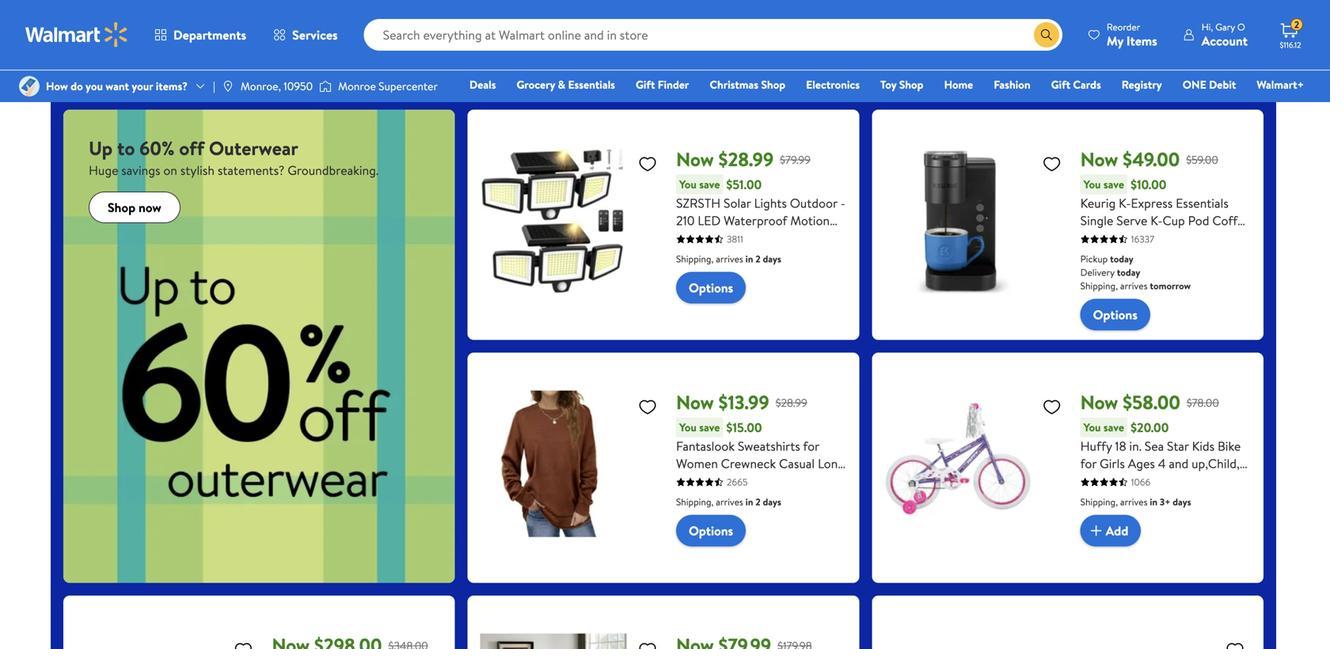 Task type: locate. For each thing, give the bounding box(es) containing it.
shipping, for now $58.00
[[1081, 496, 1119, 509]]

2 down security
[[756, 252, 761, 266]]

2 shipping, arrives in 2 days from the top
[[676, 496, 782, 509]]

in down security
[[746, 252, 754, 266]]

delivery inside delivery today shipping, arrives tomorrow
[[272, 23, 306, 36]]

days down tunic
[[763, 496, 782, 509]]

2 down tunic
[[756, 496, 761, 509]]

keurig
[[1081, 195, 1116, 212]]

arrives up 10950
[[312, 36, 339, 50]]

1 horizontal spatial essentials
[[1176, 195, 1229, 212]]

today inside delivery today shipping, arrives tomorrow
[[308, 23, 332, 36]]

options for now $49.00
[[1094, 306, 1138, 324]]

2
[[1295, 18, 1300, 31], [756, 252, 761, 266], [756, 496, 761, 509]]

days right 3+
[[1173, 496, 1192, 509]]

$28.99 right "$13.99"
[[776, 395, 808, 411]]

arrives for now $13.99
[[716, 496, 744, 509]]

in left 3+
[[1150, 496, 1158, 509]]

&
[[558, 77, 566, 92]]

add to favorites list, fdw 5 inch gel memory foam mattress queen mattresses medium firm mattresses,adults,twin image
[[638, 641, 657, 650]]

women
[[676, 455, 718, 473]]

1 gift from the left
[[636, 77, 655, 92]]

shop right christmas at the top of the page
[[762, 77, 786, 92]]

to
[[117, 135, 135, 162]]

lights down $51.00
[[754, 195, 787, 212]]

options link for now $28.99
[[676, 272, 746, 304]]

arrives down shirts
[[716, 496, 744, 509]]

shipping, down metallic
[[1081, 496, 1119, 509]]

add to favorites list, szrsth solar lights outdoor - 210 led waterproof motion sensor security lights with wireless remote control 2500lm solar flood lights for patio garage yard entryways image
[[638, 154, 657, 174]]

grocery
[[517, 77, 555, 92]]

now up szrsth
[[676, 146, 714, 173]]

arrives down 1066
[[1121, 496, 1148, 509]]

1 vertical spatial solar
[[726, 264, 753, 282]]

for
[[826, 264, 842, 282], [803, 438, 820, 455], [1081, 455, 1097, 473]]

0 vertical spatial essentials
[[568, 77, 615, 92]]

items
[[1127, 32, 1158, 50]]

options link up christmas at the top of the page
[[676, 6, 746, 38]]

for left girls
[[1081, 455, 1097, 473]]

tomorrow inside pickup today delivery today shipping, arrives tomorrow
[[1150, 279, 1191, 293]]

coffee
[[1213, 212, 1252, 229]]

toy
[[881, 77, 897, 92]]

$58.00
[[1123, 389, 1181, 416]]

 image for monroe, 10950
[[222, 80, 234, 93]]

toy shop
[[881, 77, 924, 92]]

save for $28.99
[[700, 177, 720, 192]]

reorder my items
[[1107, 20, 1158, 50]]

1 horizontal spatial gift
[[1052, 77, 1071, 92]]

delivery down maker,
[[1081, 266, 1115, 279]]

pickup
[[1081, 252, 1108, 266]]

1 horizontal spatial tomorrow
[[1150, 279, 1191, 293]]

arrives down 16337
[[1121, 279, 1148, 293]]

in down 2665
[[746, 496, 754, 509]]

arrives inside delivery today shipping, arrives tomorrow
[[312, 36, 339, 50]]

kids
[[1193, 438, 1215, 455]]

1 horizontal spatial $28.99
[[776, 395, 808, 411]]

one debit
[[1183, 77, 1237, 92]]

debit
[[1210, 77, 1237, 92]]

add to favorites list, gotrax fx3 hoverboard, 6.2mph, for kids ages 8+ years old, 176lb max weight, bluetooth, chrome image
[[1226, 641, 1245, 650]]

1 horizontal spatial shop
[[762, 77, 786, 92]]

save inside you save $15.00 fantaslook sweatshirts for women crewneck casual long sleeve shirts tunic tops
[[700, 420, 720, 435]]

tomorrow up monroe
[[341, 36, 382, 50]]

gift left cards
[[1052, 77, 1071, 92]]

for inside 'you save $51.00 szrsth solar lights outdoor - 210 led waterproof motion sensor security lights with wireless remote control 2500lm solar flood lights for patio garage yard entryways'
[[826, 264, 842, 282]]

for right control
[[826, 264, 842, 282]]

fashion
[[994, 77, 1031, 92]]

save inside 'you save $51.00 szrsth solar lights outdoor - 210 led waterproof motion sensor security lights with wireless remote control 2500lm solar flood lights for patio garage yard entryways'
[[700, 177, 720, 192]]

essentials down $59.00
[[1176, 195, 1229, 212]]

you save $20.00 huffy 18 in. sea star kids bike for girls ages 4 and up,child, metallic purple
[[1081, 419, 1241, 490]]

gift inside the gift cards link
[[1052, 77, 1071, 92]]

 image
[[19, 76, 40, 97], [222, 80, 234, 93]]

0 vertical spatial $28.99
[[719, 146, 774, 173]]

savings
[[121, 162, 160, 179]]

0 vertical spatial tomorrow
[[341, 36, 382, 50]]

2 horizontal spatial shop
[[900, 77, 924, 92]]

options link down sleeve
[[676, 515, 746, 547]]

options link down pickup today delivery today shipping, arrives tomorrow
[[1081, 299, 1151, 331]]

now up fantaslook
[[676, 389, 714, 416]]

szrsth
[[676, 195, 721, 212]]

tops
[[780, 473, 805, 490]]

now for now $49.00
[[1081, 146, 1119, 173]]

walmart+ link
[[1250, 76, 1312, 93]]

|
[[213, 78, 215, 94]]

save for $13.99
[[700, 420, 720, 435]]

off
[[179, 135, 204, 162]]

your
[[132, 78, 153, 94]]

options down sleeve
[[689, 522, 734, 540]]

you for now $49.00
[[1084, 177, 1102, 192]]

sweatshirts
[[738, 438, 801, 455]]

k- right keurig
[[1119, 195, 1131, 212]]

$79.99
[[780, 152, 811, 167]]

shipping, arrives in 2 days down "3811"
[[676, 252, 782, 266]]

gift cards
[[1052, 77, 1102, 92]]

express
[[1131, 195, 1173, 212]]

sensor
[[676, 229, 714, 247]]

1 vertical spatial $28.99
[[776, 395, 808, 411]]

essentials
[[568, 77, 615, 92], [1176, 195, 1229, 212]]

 image right |
[[222, 80, 234, 93]]

sea
[[1145, 438, 1165, 455]]

tomorrow down 16337
[[1150, 279, 1191, 293]]

210
[[676, 212, 695, 229]]

0 horizontal spatial k-
[[1119, 195, 1131, 212]]

purple
[[1128, 473, 1163, 490]]

3811
[[727, 233, 744, 246]]

$28.99 up $51.00
[[719, 146, 774, 173]]

arrives down "3811"
[[716, 252, 744, 266]]

2 gift from the left
[[1052, 77, 1071, 92]]

1 shipping, arrives in 2 days from the top
[[676, 252, 782, 266]]

2 horizontal spatial for
[[1081, 455, 1097, 473]]

shipping, arrives in 2 days down shirts
[[676, 496, 782, 509]]

security
[[717, 229, 762, 247]]

0 vertical spatial lights
[[754, 195, 787, 212]]

you save $51.00 szrsth solar lights outdoor - 210 led waterproof motion sensor security lights with wireless remote control 2500lm solar flood lights for patio garage yard entryways
[[676, 176, 846, 299]]

days
[[763, 252, 782, 266], [763, 496, 782, 509], [1173, 496, 1192, 509]]

patio
[[676, 282, 705, 299]]

gift
[[636, 77, 655, 92], [1052, 77, 1071, 92]]

days up yard
[[763, 252, 782, 266]]

save up fantaslook
[[700, 420, 720, 435]]

0 vertical spatial shipping, arrives in 2 days
[[676, 252, 782, 266]]

shop inside christmas shop link
[[762, 77, 786, 92]]

pod
[[1189, 212, 1210, 229]]

1 vertical spatial delivery
[[1081, 266, 1115, 279]]

yard
[[750, 282, 774, 299]]

options up christmas at the top of the page
[[689, 13, 734, 31]]

you up huffy
[[1084, 420, 1102, 435]]

now up huffy
[[1081, 389, 1119, 416]]

essentials right &
[[568, 77, 615, 92]]

save
[[700, 177, 720, 192], [1104, 177, 1125, 192], [700, 420, 720, 435], [1104, 420, 1125, 435]]

1 horizontal spatial  image
[[222, 80, 234, 93]]

gift left finder at the top of the page
[[636, 77, 655, 92]]

how
[[46, 78, 68, 94]]

0 horizontal spatial tomorrow
[[341, 36, 382, 50]]

shipping, arrives in 2 days
[[676, 252, 782, 266], [676, 496, 782, 509]]

lights left the with
[[765, 229, 798, 247]]

10950
[[284, 78, 313, 94]]

for up tops
[[803, 438, 820, 455]]

0 horizontal spatial  image
[[19, 76, 40, 97]]

 image left how
[[19, 76, 40, 97]]

0 vertical spatial 2
[[1295, 18, 1300, 31]]

shipping, down sleeve
[[676, 496, 714, 509]]

you up keurig
[[1084, 177, 1102, 192]]

gift cards link
[[1045, 76, 1109, 93]]

solar left flood
[[726, 264, 753, 282]]

you inside you save $15.00 fantaslook sweatshirts for women crewneck casual long sleeve shirts tunic tops
[[680, 420, 697, 435]]

options down pickup today delivery today shipping, arrives tomorrow
[[1094, 306, 1138, 324]]

walmart+
[[1257, 77, 1305, 92]]

now up keurig
[[1081, 146, 1119, 173]]

days for $58.00
[[1173, 496, 1192, 509]]

shop inside toy shop link
[[900, 77, 924, 92]]

save for $58.00
[[1104, 420, 1125, 435]]

do
[[71, 78, 83, 94]]

you up szrsth
[[680, 177, 697, 192]]

shop right toy at the top right of the page
[[900, 77, 924, 92]]

delivery up 10950
[[272, 23, 306, 36]]

options
[[689, 13, 734, 31], [285, 63, 329, 80], [689, 279, 734, 297], [1094, 306, 1138, 324], [689, 522, 734, 540]]

0 horizontal spatial delivery
[[272, 23, 306, 36]]

1 vertical spatial essentials
[[1176, 195, 1229, 212]]

now for now $28.99
[[676, 146, 714, 173]]

18
[[1116, 438, 1127, 455]]

now $49.00 $59.00
[[1081, 146, 1219, 173]]

save up szrsth
[[700, 177, 720, 192]]

you inside you save $20.00 huffy 18 in. sea star kids bike for girls ages 4 and up,child, metallic purple
[[1084, 420, 1102, 435]]

options down wireless
[[689, 279, 734, 297]]

1 vertical spatial shipping, arrives in 2 days
[[676, 496, 782, 509]]

add to favorites list, fantaslook sweatshirts for women crewneck casual long sleeve shirts tunic tops image
[[638, 397, 657, 417]]

stylish
[[180, 162, 215, 179]]

shipping, for now $13.99
[[676, 496, 714, 509]]

k-
[[1119, 195, 1131, 212], [1151, 212, 1163, 229]]

0 horizontal spatial gift
[[636, 77, 655, 92]]

shipping, down sensor
[[676, 252, 714, 266]]

1066
[[1132, 476, 1151, 489]]

 image
[[319, 78, 332, 94]]

save inside you save $20.00 huffy 18 in. sea star kids bike for girls ages 4 and up,child, metallic purple
[[1104, 420, 1125, 435]]

shipping, down 'pickup'
[[1081, 279, 1119, 293]]

shipping, inside delivery today shipping, arrives tomorrow
[[272, 36, 309, 50]]

save inside you save $10.00 keurig k-express essentials single serve k-cup pod coffee maker, black
[[1104, 177, 1125, 192]]

tomorrow
[[341, 36, 382, 50], [1150, 279, 1191, 293]]

shop
[[762, 77, 786, 92], [900, 77, 924, 92], [108, 199, 136, 216]]

k- up 16337
[[1151, 212, 1163, 229]]

add to favorites list, huffy 18 in. sea star kids bike for girls ages 4 and up,child, metallic purple image
[[1043, 397, 1062, 417]]

save up keurig
[[1104, 177, 1125, 192]]

you inside 'you save $51.00 szrsth solar lights outdoor - 210 led waterproof motion sensor security lights with wireless remote control 2500lm solar flood lights for patio garage yard entryways'
[[680, 177, 697, 192]]

0 horizontal spatial shop
[[108, 199, 136, 216]]

gary
[[1216, 20, 1236, 34]]

you up fantaslook
[[680, 420, 697, 435]]

1 vertical spatial 2
[[756, 252, 761, 266]]

shop left now at the top
[[108, 199, 136, 216]]

options link down wireless
[[676, 272, 746, 304]]

control
[[772, 247, 814, 264]]

2 vertical spatial lights
[[790, 264, 823, 282]]

$28.99
[[719, 146, 774, 173], [776, 395, 808, 411]]

delivery today shipping, arrives tomorrow
[[272, 23, 382, 50]]

2 vertical spatial 2
[[756, 496, 761, 509]]

arrives for now $28.99
[[716, 252, 744, 266]]

shipping, up 10950
[[272, 36, 309, 50]]

cards
[[1074, 77, 1102, 92]]

2 up $116.12 in the right top of the page
[[1295, 18, 1300, 31]]

options for now $28.99
[[689, 279, 734, 297]]

you inside you save $10.00 keurig k-express essentials single serve k-cup pod coffee maker, black
[[1084, 177, 1102, 192]]

lights right flood
[[790, 264, 823, 282]]

christmas shop
[[710, 77, 786, 92]]

1 horizontal spatial delivery
[[1081, 266, 1115, 279]]

save up 18
[[1104, 420, 1125, 435]]

1 vertical spatial tomorrow
[[1150, 279, 1191, 293]]

0 horizontal spatial for
[[803, 438, 820, 455]]

solar
[[724, 195, 751, 212], [726, 264, 753, 282]]

$15.00
[[727, 419, 762, 437]]

you for now $28.99
[[680, 177, 697, 192]]

motion
[[791, 212, 830, 229]]

gift inside the gift finder link
[[636, 77, 655, 92]]

$59.00
[[1187, 152, 1219, 167]]

1 horizontal spatial for
[[826, 264, 842, 282]]

you save $10.00 keurig k-express essentials single serve k-cup pod coffee maker, black
[[1081, 176, 1252, 247]]

0 vertical spatial delivery
[[272, 23, 306, 36]]

solar down $51.00
[[724, 195, 751, 212]]



Task type: vqa. For each thing, say whether or not it's contained in the screenshot.
$58.00 SAVE
yes



Task type: describe. For each thing, give the bounding box(es) containing it.
add to favorites list, keurig k-express essentials single serve k-cup pod coffee maker, black image
[[1043, 154, 1062, 174]]

now $58.00 $78.00
[[1081, 389, 1220, 416]]

waterproof
[[724, 212, 788, 229]]

$51.00
[[727, 176, 762, 193]]

for inside you save $15.00 fantaslook sweatshirts for women crewneck casual long sleeve shirts tunic tops
[[803, 438, 820, 455]]

home link
[[937, 76, 981, 93]]

fashion link
[[987, 76, 1038, 93]]

1 vertical spatial lights
[[765, 229, 798, 247]]

huffy
[[1081, 438, 1113, 455]]

electronics link
[[799, 76, 867, 93]]

options for now $13.99
[[689, 522, 734, 540]]

crewneck
[[721, 455, 776, 473]]

monroe supercenter
[[338, 78, 438, 94]]

2665
[[727, 476, 748, 489]]

metallic
[[1081, 473, 1125, 490]]

shipping, for now $28.99
[[676, 252, 714, 266]]

add to favorites list, onn. 65 class 4k uhd (2160p) led roku smart tv hdr (100012587) image
[[234, 641, 253, 650]]

departments button
[[141, 16, 260, 54]]

led
[[698, 212, 721, 229]]

up
[[89, 135, 113, 162]]

you save $15.00 fantaslook sweatshirts for women crewneck casual long sleeve shirts tunic tops
[[676, 419, 845, 490]]

registry link
[[1115, 76, 1170, 93]]

$49.00
[[1123, 146, 1180, 173]]

options link for now $49.00
[[1081, 299, 1151, 331]]

2 for now $13.99
[[756, 496, 761, 509]]

reorder
[[1107, 20, 1141, 34]]

wireless
[[676, 247, 722, 264]]

today for arrives
[[308, 23, 332, 36]]

outerwear
[[209, 135, 298, 162]]

arrives inside pickup today delivery today shipping, arrives tomorrow
[[1121, 279, 1148, 293]]

2500lm
[[676, 264, 723, 282]]

serve
[[1117, 212, 1148, 229]]

deals
[[470, 77, 496, 92]]

o
[[1238, 20, 1246, 34]]

pickup today delivery today shipping, arrives tomorrow
[[1081, 252, 1191, 293]]

search icon image
[[1041, 29, 1053, 41]]

$28.99 inside the now $13.99 $28.99
[[776, 395, 808, 411]]

in for now $28.99
[[746, 252, 754, 266]]

add to cart image
[[1087, 522, 1106, 541]]

departments
[[173, 26, 246, 44]]

options link for now $13.99
[[676, 515, 746, 547]]

hi,
[[1202, 20, 1214, 34]]

options down the services popup button
[[285, 63, 329, 80]]

shipping, arrives in 2 days for $28.99
[[676, 252, 782, 266]]

in for now $58.00
[[1150, 496, 1158, 509]]

christmas shop link
[[703, 76, 793, 93]]

shop now
[[108, 199, 161, 216]]

Search search field
[[364, 19, 1063, 51]]

you for now $58.00
[[1084, 420, 1102, 435]]

60%
[[140, 135, 175, 162]]

long
[[818, 455, 845, 473]]

items?
[[156, 78, 188, 94]]

in for now $13.99
[[746, 496, 754, 509]]

days for $13.99
[[763, 496, 782, 509]]

for inside you save $20.00 huffy 18 in. sea star kids bike for girls ages 4 and up,child, metallic purple
[[1081, 455, 1097, 473]]

home
[[945, 77, 974, 92]]

4
[[1159, 455, 1166, 473]]

girls
[[1100, 455, 1126, 473]]

up to 60% off outerwear huge savings on stylish statements? groundbreaking.
[[89, 135, 379, 179]]

shop for toy shop
[[900, 77, 924, 92]]

maker,
[[1081, 229, 1118, 247]]

toy shop link
[[874, 76, 931, 93]]

monroe, 10950
[[241, 78, 313, 94]]

flood
[[756, 264, 787, 282]]

in.
[[1130, 438, 1142, 455]]

gift for gift finder
[[636, 77, 655, 92]]

my
[[1107, 32, 1124, 50]]

monroe
[[338, 78, 376, 94]]

shipping, arrives in 3+ days
[[1081, 496, 1192, 509]]

shirts
[[715, 473, 746, 490]]

$13.99
[[719, 389, 770, 416]]

3+
[[1160, 496, 1171, 509]]

finder
[[658, 77, 689, 92]]

essentials inside you save $10.00 keurig k-express essentials single serve k-cup pod coffee maker, black
[[1176, 195, 1229, 212]]

$10.00
[[1131, 176, 1167, 193]]

 image for how do you want your items?
[[19, 76, 40, 97]]

remote
[[725, 247, 769, 264]]

delivery inside pickup today delivery today shipping, arrives tomorrow
[[1081, 266, 1115, 279]]

supercenter
[[379, 78, 438, 94]]

garage
[[708, 282, 747, 299]]

days for $28.99
[[763, 252, 782, 266]]

shop inside shop now button
[[108, 199, 136, 216]]

with
[[801, 229, 824, 247]]

shipping, inside pickup today delivery today shipping, arrives tomorrow
[[1081, 279, 1119, 293]]

save for $49.00
[[1104, 177, 1125, 192]]

gift for gift cards
[[1052, 77, 1071, 92]]

services button
[[260, 16, 351, 54]]

0 horizontal spatial $28.99
[[719, 146, 774, 173]]

1 horizontal spatial k-
[[1151, 212, 1163, 229]]

gift finder
[[636, 77, 689, 92]]

now for now $58.00
[[1081, 389, 1119, 416]]

0 vertical spatial solar
[[724, 195, 751, 212]]

now for now $13.99
[[676, 389, 714, 416]]

add
[[1106, 522, 1129, 540]]

walmart image
[[25, 22, 128, 48]]

cup
[[1163, 212, 1186, 229]]

shipping, arrives in 2 days for $13.99
[[676, 496, 782, 509]]

tunic
[[749, 473, 777, 490]]

today for today
[[1111, 252, 1134, 266]]

0 horizontal spatial essentials
[[568, 77, 615, 92]]

shop now button
[[89, 192, 180, 223]]

tomorrow inside delivery today shipping, arrives tomorrow
[[341, 36, 382, 50]]

you for now $13.99
[[680, 420, 697, 435]]

registry
[[1122, 77, 1163, 92]]

account
[[1202, 32, 1248, 50]]

electronics
[[807, 77, 860, 92]]

deals link
[[463, 76, 503, 93]]

fantaslook
[[676, 438, 735, 455]]

options link down the services popup button
[[272, 56, 342, 88]]

star
[[1168, 438, 1190, 455]]

now
[[139, 199, 161, 216]]

shop for christmas shop
[[762, 77, 786, 92]]

groundbreaking.
[[288, 162, 379, 179]]

one
[[1183, 77, 1207, 92]]

2 for now $28.99
[[756, 252, 761, 266]]

ages
[[1129, 455, 1156, 473]]

up,child,
[[1192, 455, 1240, 473]]

bike
[[1218, 438, 1241, 455]]

sleeve
[[676, 473, 712, 490]]

hi, gary o account
[[1202, 20, 1248, 50]]

arrives for now $58.00
[[1121, 496, 1148, 509]]

huge
[[89, 162, 118, 179]]

Walmart Site-Wide search field
[[364, 19, 1063, 51]]

black
[[1121, 229, 1150, 247]]

outdoor
[[790, 195, 838, 212]]

monroe,
[[241, 78, 281, 94]]



